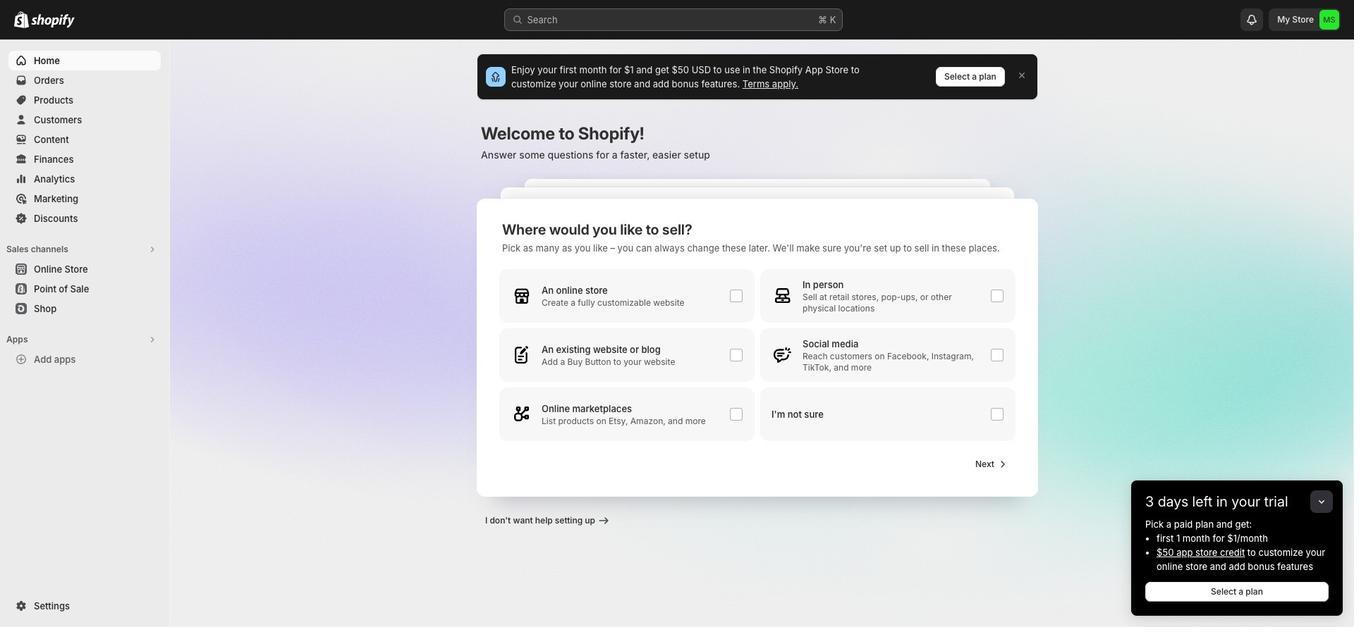 Task type: locate. For each thing, give the bounding box(es) containing it.
shopify image
[[31, 14, 75, 28]]



Task type: vqa. For each thing, say whether or not it's contained in the screenshot.
list
no



Task type: describe. For each thing, give the bounding box(es) containing it.
shopify image
[[14, 11, 29, 28]]

my store image
[[1320, 10, 1339, 30]]



